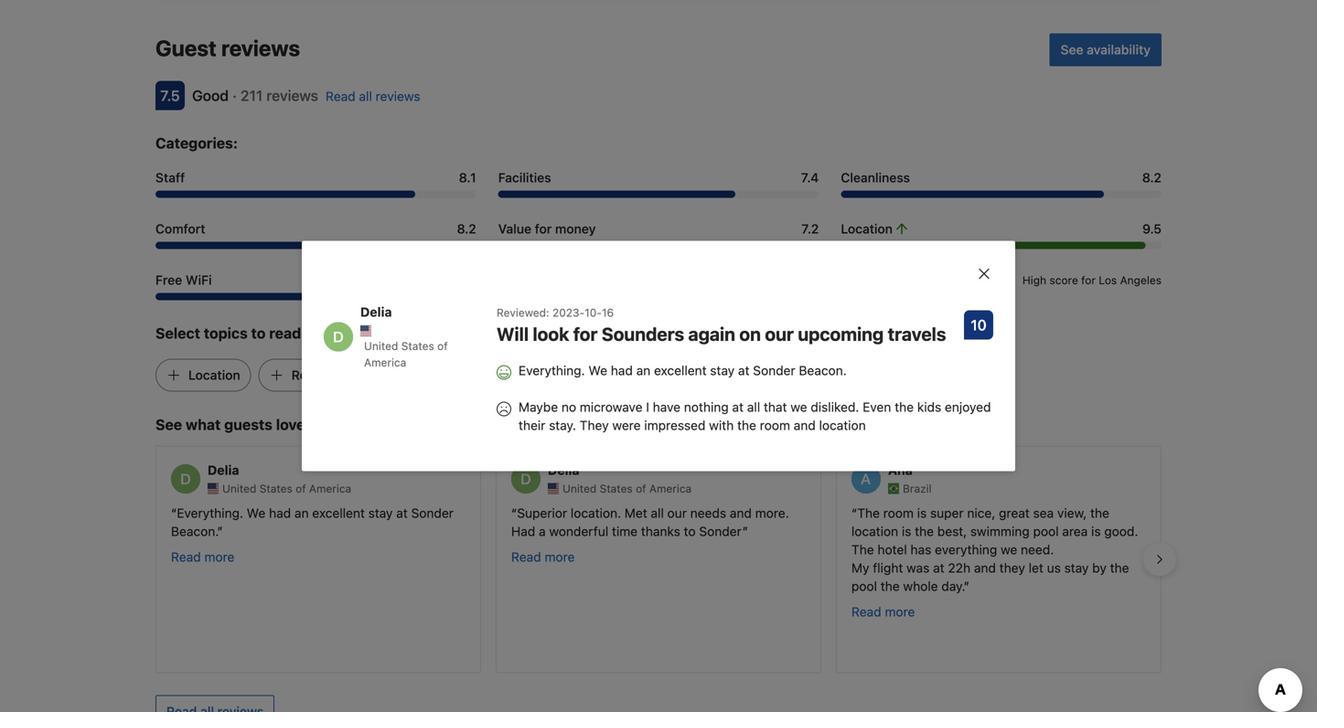 Task type: describe. For each thing, give the bounding box(es) containing it.
" for our
[[743, 524, 748, 539]]

read
[[269, 325, 301, 342]]

they
[[1000, 561, 1026, 576]]

the right loved
[[318, 416, 341, 434]]

america inside united states of america
[[364, 356, 406, 369]]

thanks
[[641, 524, 681, 539]]

sea
[[1033, 506, 1054, 521]]

16
[[602, 306, 614, 319]]

8.2 for cleanliness
[[1143, 170, 1162, 185]]

211
[[241, 87, 263, 104]]

sounders
[[602, 323, 684, 345]]

look
[[533, 323, 569, 345]]

read all reviews
[[326, 89, 420, 104]]

upcoming
[[798, 323, 884, 345]]

all inside " superior location. met all our needs and more. had a wonderful time thanks to sonder
[[651, 506, 664, 521]]

angeles
[[1120, 274, 1162, 287]]

score
[[1050, 274, 1079, 287]]

united for superior location. met all our needs and more. had a wonderful time thanks to sonder
[[563, 483, 597, 496]]

superior
[[517, 506, 567, 521]]

0 horizontal spatial is
[[902, 524, 912, 539]]

0 horizontal spatial all
[[359, 89, 372, 104]]

sonder inside will look for sounders again on our upcoming travels dialog
[[753, 363, 796, 378]]

see availability button
[[1050, 33, 1162, 66]]

kids
[[917, 400, 942, 415]]

money
[[555, 221, 596, 237]]

good · 211 reviews
[[192, 87, 318, 104]]

and inside " the room is super nice, great sea view, the location is the best, swimming pool area is good. the hotel has everything we need. my flight was at 22h and they let us stay by the pool the whole day.
[[974, 561, 996, 576]]

select
[[156, 325, 200, 342]]

hotel
[[878, 543, 907, 558]]

" for " superior location. met all our needs and more. had a wonderful time thanks to sonder
[[511, 506, 517, 521]]

beacon. inside will look for sounders again on our upcoming travels dialog
[[799, 363, 847, 378]]

0 vertical spatial the
[[858, 506, 880, 521]]

swimming pool
[[377, 368, 470, 383]]

select topics to read reviews:
[[156, 325, 364, 342]]

we inside " everything. we had an excellent stay at sonder beacon.
[[247, 506, 266, 521]]

have
[[653, 400, 681, 415]]

what
[[186, 416, 221, 434]]

read more for " the room is super nice, great sea view, the location is the best, swimming pool area is good. the hotel has everything we need. my flight was at 22h and they let us stay by the pool the whole day.
[[852, 605, 915, 620]]

clean
[[596, 368, 630, 383]]

0 horizontal spatial pool
[[444, 368, 470, 383]]

loved
[[276, 416, 314, 434]]

1 horizontal spatial location
[[841, 221, 893, 237]]

united states of america image inside will look for sounders again on our upcoming travels dialog
[[360, 326, 371, 337]]

staff 8.1 meter
[[156, 191, 476, 198]]

1 vertical spatial the
[[852, 543, 874, 558]]

stay.
[[549, 418, 576, 433]]

us
[[1047, 561, 1061, 576]]

stay inside will look for sounders again on our upcoming travels dialog
[[710, 363, 735, 378]]

los
[[1099, 274, 1117, 287]]

location inside maybe no microwave   i have nothing at all that we disliked. even the kids enjoyed their stay. they were impressed with the room and location
[[819, 418, 866, 433]]

·
[[232, 87, 237, 104]]

disliked.
[[811, 400, 859, 415]]

read more button for " everything. we had an excellent stay at sonder beacon.
[[171, 549, 235, 567]]

high score for los angeles
[[1023, 274, 1162, 287]]

read more button for " the room is super nice, great sea view, the location is the best, swimming pool area is good. the hotel has everything we need. my flight was at 22h and they let us stay by the pool the whole day.
[[852, 604, 915, 622]]

and inside maybe no microwave   i have nothing at all that we disliked. even the kids enjoyed their stay. they were impressed with the room and location
[[794, 418, 816, 433]]

22h
[[948, 561, 971, 576]]

more for superior location. met all our needs and more. had a wonderful time thanks to sonder
[[545, 550, 575, 565]]

more for everything. we had an excellent stay at sonder beacon.
[[204, 550, 235, 565]]

reviewed:
[[497, 306, 549, 319]]

beacon. inside " everything. we had an excellent stay at sonder beacon.
[[171, 524, 217, 539]]

value for money
[[498, 221, 596, 237]]

1 horizontal spatial is
[[917, 506, 927, 521]]

9.5
[[1143, 221, 1162, 237]]

location.
[[571, 506, 621, 521]]

america for " superior location. met all our needs and more. had a wonderful time thanks to sonder
[[649, 483, 692, 496]]

comfort
[[156, 221, 205, 237]]

delia inside will look for sounders again on our upcoming travels dialog
[[360, 305, 392, 320]]

read more for " everything. we had an excellent stay at sonder beacon.
[[171, 550, 235, 565]]

" everything. we had an excellent stay at sonder beacon.
[[171, 506, 454, 539]]

stay inside " the room is super nice, great sea view, the location is the best, swimming pool area is good. the hotel has everything we need. my flight was at 22h and they let us stay by the pool the whole day.
[[1065, 561, 1089, 576]]

reviewed: 2023-10-16 will look for sounders again on our upcoming travels
[[497, 306, 946, 345]]

united states of america for everything. we had an excellent stay at sonder beacon.
[[222, 483, 351, 496]]

impressed
[[644, 418, 706, 433]]

enjoyed
[[945, 400, 991, 415]]

" the room is super nice, great sea view, the location is the best, swimming pool area is good. the hotel has everything we need. my flight was at 22h and they let us stay by the pool the whole day.
[[852, 506, 1139, 594]]

at inside " everything. we had an excellent stay at sonder beacon.
[[396, 506, 408, 521]]

free wifi 8.5 meter
[[156, 293, 476, 301]]

8.1
[[459, 170, 476, 185]]

met
[[625, 506, 647, 521]]

availability
[[1087, 42, 1151, 57]]

bed
[[521, 368, 545, 383]]

most:
[[344, 416, 385, 434]]

our inside reviewed: 2023-10-16 will look for sounders again on our upcoming travels
[[765, 323, 794, 345]]

cleanliness 8.2 meter
[[841, 191, 1162, 198]]

excellent inside will look for sounders again on our upcoming travels dialog
[[654, 363, 707, 378]]

maybe
[[519, 400, 558, 415]]

the down flight
[[881, 579, 900, 594]]

ana
[[888, 463, 913, 478]]

facilities
[[498, 170, 551, 185]]

the right the by
[[1110, 561, 1129, 576]]

high
[[1023, 274, 1047, 287]]

let
[[1029, 561, 1044, 576]]

again
[[689, 323, 736, 345]]

everything
[[935, 543, 998, 558]]

the right with
[[737, 418, 757, 433]]

i
[[646, 400, 649, 415]]

see for see what guests loved the most:
[[156, 416, 182, 434]]

room
[[292, 368, 326, 383]]

their
[[519, 418, 546, 433]]

swimming
[[971, 524, 1030, 539]]

0 horizontal spatial for
[[535, 221, 552, 237]]

read for " everything. we had an excellent stay at sonder beacon.
[[171, 550, 201, 565]]

see for see availability
[[1061, 42, 1084, 57]]

2 horizontal spatial for
[[1082, 274, 1096, 287]]

had
[[511, 524, 535, 539]]

categories:
[[156, 135, 238, 152]]

0 horizontal spatial location
[[188, 368, 240, 383]]

america for " everything. we had an excellent stay at sonder beacon.
[[309, 483, 351, 496]]

we inside will look for sounders again on our upcoming travels dialog
[[589, 363, 607, 378]]

read more for " superior location. met all our needs and more. had a wonderful time thanks to sonder
[[511, 550, 575, 565]]

read for " superior location. met all our needs and more. had a wonderful time thanks to sonder
[[511, 550, 541, 565]]

on
[[740, 323, 761, 345]]

a
[[539, 524, 546, 539]]

2 horizontal spatial is
[[1092, 524, 1101, 539]]

" superior location. met all our needs and more. had a wonderful time thanks to sonder
[[511, 506, 789, 539]]

states inside united states of america
[[401, 340, 434, 353]]

0 horizontal spatial to
[[251, 325, 266, 342]]

flight
[[873, 561, 903, 576]]

good.
[[1105, 524, 1139, 539]]

brazil image
[[888, 484, 899, 495]]



Task type: vqa. For each thing, say whether or not it's contained in the screenshot.
is
yes



Task type: locate. For each thing, give the bounding box(es) containing it.
is down the brazil
[[917, 506, 927, 521]]

nothing
[[684, 400, 729, 415]]

0 vertical spatial beacon.
[[799, 363, 847, 378]]

1 " from the left
[[171, 506, 177, 521]]

2 horizontal spatial delia
[[548, 463, 580, 478]]

1 vertical spatial to
[[684, 524, 696, 539]]

wonderful
[[549, 524, 609, 539]]

location
[[819, 418, 866, 433], [852, 524, 899, 539]]

" for " the room is super nice, great sea view, the location is the best, swimming pool area is good. the hotel has everything we need. my flight was at 22h and they let us stay by the pool the whole day.
[[852, 506, 858, 521]]

free
[[156, 273, 182, 288]]

by
[[1093, 561, 1107, 576]]

america up " superior location. met all our needs and more. had a wonderful time thanks to sonder
[[649, 483, 692, 496]]

united
[[364, 340, 398, 353], [222, 483, 256, 496], [563, 483, 597, 496]]

area
[[1063, 524, 1088, 539]]

and right 22h
[[974, 561, 996, 576]]

2 horizontal spatial united states of america image
[[548, 484, 559, 495]]

united states of america image down the "free wifi 8.5" meter
[[360, 326, 371, 337]]

united states of america up met
[[563, 483, 692, 496]]

1 horizontal spatial and
[[794, 418, 816, 433]]

location down disliked.
[[819, 418, 866, 433]]

0 horizontal spatial united states of america
[[222, 483, 351, 496]]

1 vertical spatial location
[[188, 368, 240, 383]]

reviews:
[[305, 325, 364, 342]]

1 vertical spatial sonder
[[411, 506, 454, 521]]

we up microwave
[[589, 363, 607, 378]]

guests
[[224, 416, 273, 434]]

1 horizontal spatial america
[[364, 356, 406, 369]]

10-
[[585, 306, 602, 319]]

" for excellent
[[217, 524, 223, 539]]

comfort 8.2 meter
[[156, 242, 476, 249]]

to down needs
[[684, 524, 696, 539]]

2 horizontal spatial and
[[974, 561, 996, 576]]

1 horizontal spatial read more
[[511, 550, 575, 565]]

of up swimming pool
[[437, 340, 448, 353]]

scored 10 element
[[964, 311, 994, 340]]

united states of america
[[364, 340, 448, 369], [222, 483, 351, 496], [563, 483, 692, 496]]

1 vertical spatial location
[[852, 524, 899, 539]]

0 vertical spatial our
[[765, 323, 794, 345]]

united down guests
[[222, 483, 256, 496]]

0 horizontal spatial read more button
[[171, 549, 235, 567]]

1 vertical spatial we
[[247, 506, 266, 521]]

best,
[[938, 524, 967, 539]]

0 horizontal spatial delia
[[208, 463, 239, 478]]

7.2
[[802, 221, 819, 237]]

location
[[841, 221, 893, 237], [188, 368, 240, 383]]

an inside " everything. we had an excellent stay at sonder beacon.
[[295, 506, 309, 521]]

excellent inside " everything. we had an excellent stay at sonder beacon.
[[312, 506, 365, 521]]

stay down most:
[[368, 506, 393, 521]]

0 vertical spatial for
[[535, 221, 552, 237]]

delia for " superior location. met all our needs and more. had a wonderful time thanks to sonder
[[548, 463, 580, 478]]

2 horizontal spatial united states of america
[[563, 483, 692, 496]]

day.
[[942, 579, 964, 594]]

states
[[401, 340, 434, 353], [260, 483, 293, 496], [600, 483, 633, 496]]

everything. we had an excellent stay at sonder beacon.
[[519, 363, 847, 378]]

2 vertical spatial all
[[651, 506, 664, 521]]

1 horizontal spatial 8.2
[[1143, 170, 1162, 185]]

sonder inside " superior location. met all our needs and more. had a wonderful time thanks to sonder
[[699, 524, 743, 539]]

see availability
[[1061, 42, 1151, 57]]

united states of america image
[[360, 326, 371, 337], [208, 484, 219, 495], [548, 484, 559, 495]]

read more
[[171, 550, 235, 565], [511, 550, 575, 565], [852, 605, 915, 620]]

united states of america image down what
[[208, 484, 219, 495]]

1 vertical spatial for
[[1082, 274, 1096, 287]]

all inside maybe no microwave   i have nothing at all that we disliked. even the kids enjoyed their stay. they were impressed with the room and location
[[747, 400, 760, 415]]

the up 'my'
[[852, 543, 874, 558]]

free wifi
[[156, 273, 212, 288]]

0 horizontal spatial everything.
[[177, 506, 243, 521]]

had down see what guests loved the most:
[[269, 506, 291, 521]]

of up " everything. we had an excellent stay at sonder beacon.
[[296, 483, 306, 496]]

" for nice,
[[964, 579, 970, 594]]

at inside " the room is super nice, great sea view, the location is the best, swimming pool area is good. the hotel has everything we need. my flight was at 22h and they let us stay by the pool the whole day.
[[933, 561, 945, 576]]

pool right swimming on the bottom
[[444, 368, 470, 383]]

1 horizontal spatial sonder
[[699, 524, 743, 539]]

" inside " superior location. met all our needs and more. had a wonderful time thanks to sonder
[[511, 506, 517, 521]]

everything. inside " everything. we had an excellent stay at sonder beacon.
[[177, 506, 243, 521]]

1 horizontal spatial for
[[573, 323, 598, 345]]

location down cleanliness
[[841, 221, 893, 237]]

nice,
[[967, 506, 996, 521]]

8.2 left value at the top of the page
[[457, 221, 476, 237]]

with
[[709, 418, 734, 433]]

delia up reviews:
[[360, 305, 392, 320]]

1 horizontal spatial had
[[611, 363, 633, 378]]

1 vertical spatial our
[[668, 506, 687, 521]]

travels
[[888, 323, 946, 345]]

0 horizontal spatial see
[[156, 416, 182, 434]]

stay right us
[[1065, 561, 1089, 576]]

and left more.
[[730, 506, 752, 521]]

0 vertical spatial we
[[589, 363, 607, 378]]

we
[[589, 363, 607, 378], [247, 506, 266, 521]]

united states of america up most:
[[364, 340, 448, 369]]

0 horizontal spatial we
[[791, 400, 807, 415]]

united states of america up " everything. we had an excellent stay at sonder beacon.
[[222, 483, 351, 496]]

1 vertical spatial stay
[[368, 506, 393, 521]]

review categories element
[[156, 132, 238, 154]]

and down disliked.
[[794, 418, 816, 433]]

more
[[204, 550, 235, 565], [545, 550, 575, 565], [885, 605, 915, 620]]

1 vertical spatial room
[[884, 506, 914, 521]]

the
[[858, 506, 880, 521], [852, 543, 874, 558]]

1 horizontal spatial room
[[884, 506, 914, 521]]

0 vertical spatial excellent
[[654, 363, 707, 378]]

is up hotel
[[902, 524, 912, 539]]

for
[[535, 221, 552, 237], [1082, 274, 1096, 287], [573, 323, 598, 345]]

see inside button
[[1061, 42, 1084, 57]]

will
[[497, 323, 529, 345]]

1 horizontal spatial an
[[636, 363, 651, 378]]

0 horizontal spatial room
[[760, 418, 790, 433]]

the up hotel
[[858, 506, 880, 521]]

and inside " superior location. met all our needs and more. had a wonderful time thanks to sonder
[[730, 506, 752, 521]]

that
[[764, 400, 787, 415]]

our
[[765, 323, 794, 345], [668, 506, 687, 521]]

brazil
[[903, 483, 932, 496]]

united states of america image for " everything. we had an excellent stay at sonder beacon.
[[208, 484, 219, 495]]

for right value at the top of the page
[[535, 221, 552, 237]]

room
[[760, 418, 790, 433], [884, 506, 914, 521]]

8.2 up 9.5
[[1143, 170, 1162, 185]]

united states of america for superior location. met all our needs and more. had a wonderful time thanks to sonder
[[563, 483, 692, 496]]

1 horizontal spatial "
[[743, 524, 748, 539]]

0 vertical spatial everything.
[[519, 363, 585, 378]]

united for everything. we had an excellent stay at sonder beacon.
[[222, 483, 256, 496]]

sonder
[[753, 363, 796, 378], [411, 506, 454, 521], [699, 524, 743, 539]]

0 horizontal spatial stay
[[368, 506, 393, 521]]

1 horizontal spatial beacon.
[[799, 363, 847, 378]]

to left the read
[[251, 325, 266, 342]]

1 horizontal spatial of
[[437, 340, 448, 353]]

room down brazil 'image'
[[884, 506, 914, 521]]

pool down the sea
[[1033, 524, 1059, 539]]

delia
[[360, 305, 392, 320], [208, 463, 239, 478], [548, 463, 580, 478]]

we
[[791, 400, 807, 415], [1001, 543, 1018, 558]]

for inside reviewed: 2023-10-16 will look for sounders again on our upcoming travels
[[573, 323, 598, 345]]

2 " from the left
[[511, 506, 517, 521]]

everything. down look
[[519, 363, 585, 378]]

location 9.5 meter
[[841, 242, 1162, 249]]

1 horizontal spatial "
[[511, 506, 517, 521]]

states for superior location. met all our needs and more. had a wonderful time thanks to sonder
[[600, 483, 633, 496]]

at inside maybe no microwave   i have nothing at all that we disliked. even the kids enjoyed their stay. they were impressed with the room and location
[[732, 400, 744, 415]]

value
[[498, 221, 532, 237]]

we inside " the room is super nice, great sea view, the location is the best, swimming pool area is good. the hotel has everything we need. my flight was at 22h and they let us stay by the pool the whole day.
[[1001, 543, 1018, 558]]

to inside " superior location. met all our needs and more. had a wonderful time thanks to sonder
[[684, 524, 696, 539]]

read for " the room is super nice, great sea view, the location is the best, swimming pool area is good. the hotel has everything we need. my flight was at 22h and they let us stay by the pool the whole day.
[[852, 605, 882, 620]]

our up thanks
[[668, 506, 687, 521]]

1 vertical spatial beacon.
[[171, 524, 217, 539]]

0 horizontal spatial sonder
[[411, 506, 454, 521]]

states up " everything. we had an excellent stay at sonder beacon.
[[260, 483, 293, 496]]

my
[[852, 561, 870, 576]]

rated good element
[[192, 87, 229, 104]]

2 horizontal spatial "
[[852, 506, 858, 521]]

see left what
[[156, 416, 182, 434]]

more.
[[755, 506, 789, 521]]

maybe no microwave   i have nothing at all that we disliked. even the kids enjoyed their stay. they were impressed with the room and location
[[519, 400, 991, 433]]

is right area
[[1092, 524, 1101, 539]]

needs
[[691, 506, 727, 521]]

0 horizontal spatial read more
[[171, 550, 235, 565]]

0 horizontal spatial more
[[204, 550, 235, 565]]

time
[[612, 524, 638, 539]]

7.4
[[801, 170, 819, 185]]

0 vertical spatial all
[[359, 89, 372, 104]]

pool down 'my'
[[852, 579, 877, 594]]

this is a carousel with rotating slides. it displays featured reviews of the property. use the next and previous buttons to navigate. region
[[141, 439, 1177, 681]]

america up " everything. we had an excellent stay at sonder beacon.
[[309, 483, 351, 496]]

united up swimming on the bottom
[[364, 340, 398, 353]]

2 vertical spatial sonder
[[699, 524, 743, 539]]

1 horizontal spatial excellent
[[654, 363, 707, 378]]

stay down 'again'
[[710, 363, 735, 378]]

read more button
[[171, 549, 235, 567], [511, 549, 575, 567], [852, 604, 915, 622]]

2 horizontal spatial read more
[[852, 605, 915, 620]]

had up microwave
[[611, 363, 633, 378]]

of for everything. we had an excellent stay at sonder beacon.
[[296, 483, 306, 496]]

more for the room is super nice, great sea view, the location is the best, swimming pool area is good. the hotel has everything we need. my flight was at 22h and they let us stay by the pool the whole day.
[[885, 605, 915, 620]]

our inside " superior location. met all our needs and more. had a wonderful time thanks to sonder
[[668, 506, 687, 521]]

an
[[636, 363, 651, 378], [295, 506, 309, 521]]

of for superior location. met all our needs and more. had a wonderful time thanks to sonder
[[636, 483, 646, 496]]

1 vertical spatial everything.
[[177, 506, 243, 521]]

read more button for " superior location. met all our needs and more. had a wonderful time thanks to sonder
[[511, 549, 575, 567]]

0 horizontal spatial had
[[269, 506, 291, 521]]

2 horizontal spatial pool
[[1033, 524, 1059, 539]]

for down the "10-"
[[573, 323, 598, 345]]

facilities 7.4 meter
[[498, 191, 819, 198]]

delia for " everything. we had an excellent stay at sonder beacon.
[[208, 463, 239, 478]]

8.2 for comfort
[[457, 221, 476, 237]]

delia down stay.
[[548, 463, 580, 478]]

see what guests loved the most:
[[156, 416, 385, 434]]

they
[[580, 418, 609, 433]]

great
[[999, 506, 1030, 521]]

had
[[611, 363, 633, 378], [269, 506, 291, 521]]

cleanliness
[[841, 170, 910, 185]]

0 vertical spatial stay
[[710, 363, 735, 378]]

1 horizontal spatial we
[[589, 363, 607, 378]]

7.5
[[160, 87, 180, 104]]

0 vertical spatial and
[[794, 418, 816, 433]]

0 horizontal spatial we
[[247, 506, 266, 521]]

0 horizontal spatial united states of america image
[[208, 484, 219, 495]]

reviews inside "element"
[[221, 35, 300, 61]]

an right clean
[[636, 363, 651, 378]]

states for everything. we had an excellent stay at sonder beacon.
[[260, 483, 293, 496]]

room inside " the room is super nice, great sea view, the location is the best, swimming pool area is good. the hotel has everything we need. my flight was at 22h and they let us stay by the pool the whole day.
[[884, 506, 914, 521]]

2 horizontal spatial read more button
[[852, 604, 915, 622]]

location up hotel
[[852, 524, 899, 539]]

united inside will look for sounders again on our upcoming travels dialog
[[364, 340, 398, 353]]

the up has
[[915, 524, 934, 539]]

0 horizontal spatial and
[[730, 506, 752, 521]]

8.2
[[1143, 170, 1162, 185], [457, 221, 476, 237]]

0 horizontal spatial our
[[668, 506, 687, 521]]

we right that
[[791, 400, 807, 415]]

1 vertical spatial excellent
[[312, 506, 365, 521]]

1 horizontal spatial states
[[401, 340, 434, 353]]

of up met
[[636, 483, 646, 496]]

need.
[[1021, 543, 1054, 558]]

america down reviews:
[[364, 356, 406, 369]]

wifi
[[186, 273, 212, 288]]

and
[[794, 418, 816, 433], [730, 506, 752, 521], [974, 561, 996, 576]]

united up the location.
[[563, 483, 597, 496]]

1 horizontal spatial see
[[1061, 42, 1084, 57]]

0 horizontal spatial "
[[171, 506, 177, 521]]

" inside " everything. we had an excellent stay at sonder beacon.
[[171, 506, 177, 521]]

will look for sounders again on our upcoming travels dialog
[[280, 219, 1038, 494]]

2 horizontal spatial united
[[563, 483, 597, 496]]

an inside will look for sounders again on our upcoming travels dialog
[[636, 363, 651, 378]]

united states of america inside will look for sounders again on our upcoming travels dialog
[[364, 340, 448, 369]]

1 horizontal spatial stay
[[710, 363, 735, 378]]

guest reviews element
[[156, 33, 1043, 63]]

0 horizontal spatial united
[[222, 483, 256, 496]]

everything. inside will look for sounders again on our upcoming travels dialog
[[519, 363, 585, 378]]

1 horizontal spatial to
[[684, 524, 696, 539]]

had inside " everything. we had an excellent stay at sonder beacon.
[[269, 506, 291, 521]]

0 horizontal spatial america
[[309, 483, 351, 496]]

we inside maybe no microwave   i have nothing at all that we disliked. even the kids enjoyed their stay. they were impressed with the room and location
[[791, 400, 807, 415]]

location inside " the room is super nice, great sea view, the location is the best, swimming pool area is good. the hotel has everything we need. my flight was at 22h and they let us stay by the pool the whole day.
[[852, 524, 899, 539]]

the right view,
[[1091, 506, 1110, 521]]

guest
[[156, 35, 217, 61]]

united states of america image for " superior location. met all our needs and more. had a wonderful time thanks to sonder
[[548, 484, 559, 495]]

room inside maybe no microwave   i have nothing at all that we disliked. even the kids enjoyed their stay. they were impressed with the room and location
[[760, 418, 790, 433]]

room down that
[[760, 418, 790, 433]]

0 vertical spatial 8.2
[[1143, 170, 1162, 185]]

1 vertical spatial pool
[[1033, 524, 1059, 539]]

we down guests
[[247, 506, 266, 521]]

0 horizontal spatial beacon.
[[171, 524, 217, 539]]

read
[[326, 89, 356, 104], [171, 550, 201, 565], [511, 550, 541, 565], [852, 605, 882, 620]]

1 horizontal spatial our
[[765, 323, 794, 345]]

guest reviews
[[156, 35, 300, 61]]

1 vertical spatial all
[[747, 400, 760, 415]]

0 vertical spatial see
[[1061, 42, 1084, 57]]

location down topics
[[188, 368, 240, 383]]

staff
[[156, 170, 185, 185]]

for left los
[[1082, 274, 1096, 287]]

0 vertical spatial location
[[819, 418, 866, 433]]

has
[[911, 543, 932, 558]]

2 horizontal spatial more
[[885, 605, 915, 620]]

view,
[[1058, 506, 1087, 521]]

" for " everything. we had an excellent stay at sonder beacon.
[[171, 506, 177, 521]]

scored 7.5 element
[[156, 81, 185, 110]]

1 horizontal spatial pool
[[852, 579, 877, 594]]

the left kids
[[895, 400, 914, 415]]

swimming
[[377, 368, 440, 383]]

0 vertical spatial to
[[251, 325, 266, 342]]

stay inside " everything. we had an excellent stay at sonder beacon.
[[368, 506, 393, 521]]

everything. down what
[[177, 506, 243, 521]]

the
[[895, 400, 914, 415], [318, 416, 341, 434], [737, 418, 757, 433], [1091, 506, 1110, 521], [915, 524, 934, 539], [1110, 561, 1129, 576], [881, 579, 900, 594]]

2 vertical spatial and
[[974, 561, 996, 576]]

0 horizontal spatial of
[[296, 483, 306, 496]]

1 horizontal spatial we
[[1001, 543, 1018, 558]]

delia down what
[[208, 463, 239, 478]]

states up met
[[600, 483, 633, 496]]

3 " from the left
[[852, 506, 858, 521]]

whole
[[903, 579, 938, 594]]

of inside united states of america
[[437, 340, 448, 353]]

1 horizontal spatial delia
[[360, 305, 392, 320]]

1 vertical spatial had
[[269, 506, 291, 521]]

we up they
[[1001, 543, 1018, 558]]

" inside " the room is super nice, great sea view, the location is the best, swimming pool area is good. the hotel has everything we need. my flight was at 22h and they let us stay by the pool the whole day.
[[852, 506, 858, 521]]

1 vertical spatial 8.2
[[457, 221, 476, 237]]

microwave
[[580, 400, 643, 415]]

see left availability
[[1061, 42, 1084, 57]]

2 horizontal spatial of
[[636, 483, 646, 496]]

united states of america image up superior
[[548, 484, 559, 495]]

sonder inside " everything. we had an excellent stay at sonder beacon.
[[411, 506, 454, 521]]

2 horizontal spatial states
[[600, 483, 633, 496]]

2 vertical spatial stay
[[1065, 561, 1089, 576]]

stay
[[710, 363, 735, 378], [368, 506, 393, 521], [1065, 561, 1089, 576]]

pool
[[444, 368, 470, 383], [1033, 524, 1059, 539], [852, 579, 877, 594]]

topics
[[204, 325, 248, 342]]

states up swimming pool
[[401, 340, 434, 353]]

good
[[192, 87, 229, 104]]

2 horizontal spatial "
[[964, 579, 970, 594]]

0 vertical spatial an
[[636, 363, 651, 378]]

at
[[738, 363, 750, 378], [732, 400, 744, 415], [396, 506, 408, 521], [933, 561, 945, 576]]

an down loved
[[295, 506, 309, 521]]

0 vertical spatial pool
[[444, 368, 470, 383]]

see
[[1061, 42, 1084, 57], [156, 416, 182, 434]]

had inside will look for sounders again on our upcoming travels dialog
[[611, 363, 633, 378]]

our right on
[[765, 323, 794, 345]]

even
[[863, 400, 891, 415]]

1 horizontal spatial all
[[651, 506, 664, 521]]



